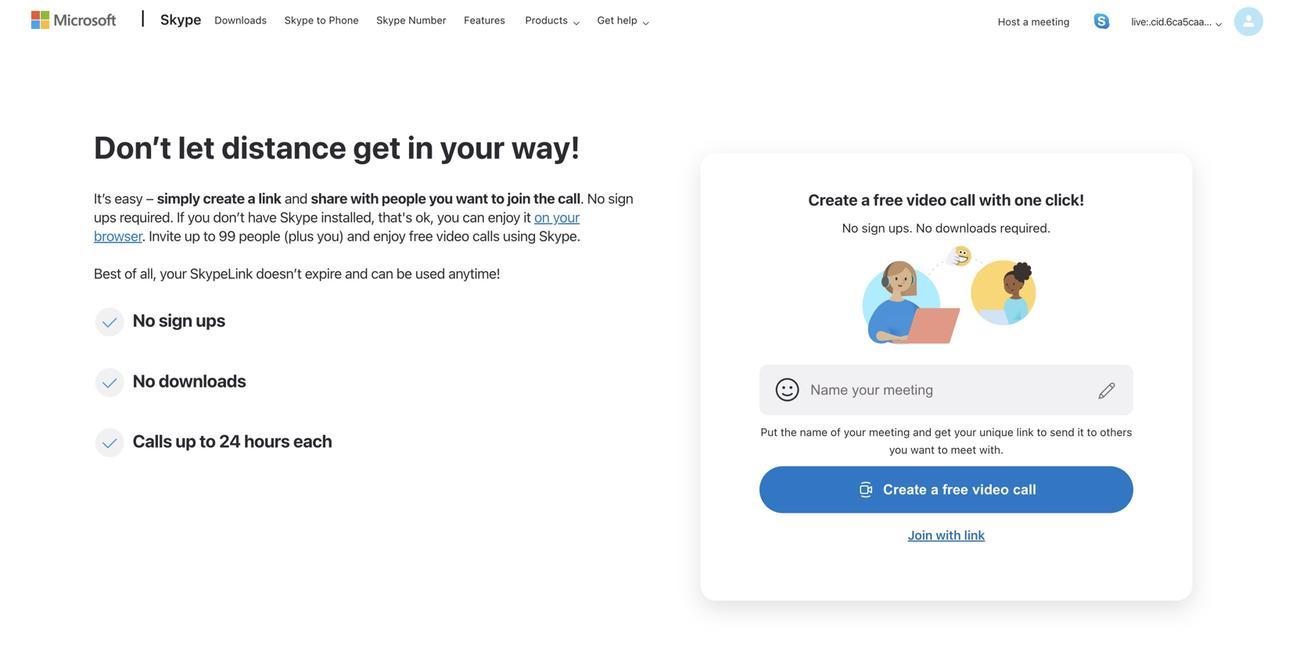 Task type: locate. For each thing, give the bounding box(es) containing it.
free down ok,
[[409, 228, 433, 245]]

no for no downloads
[[133, 371, 155, 391]]

1 horizontal spatial the
[[781, 426, 797, 439]]

and down name your meeting text field
[[913, 426, 932, 439]]

2 vertical spatial sign
[[159, 310, 192, 330]]

enjoy down that's
[[373, 228, 406, 245]]

0 vertical spatial up
[[185, 228, 200, 245]]

up
[[185, 228, 200, 245], [176, 431, 196, 451]]

and
[[285, 190, 308, 207], [347, 228, 370, 245], [345, 265, 368, 282], [913, 426, 932, 439]]

0 vertical spatial ups
[[94, 209, 116, 226]]

sign
[[608, 190, 634, 207], [862, 221, 886, 236], [159, 310, 192, 330]]

up for . invite
[[185, 228, 200, 245]]

the up on
[[534, 190, 555, 207]]

1 horizontal spatial free
[[874, 191, 903, 209]]

you)
[[317, 228, 344, 245]]

up right . invite
[[185, 228, 200, 245]]

no right ups.
[[916, 221, 933, 236]]

video down with.
[[973, 482, 1010, 498]]

video
[[907, 191, 947, 209], [436, 228, 469, 245], [973, 482, 1010, 498]]

free for create a free video call
[[943, 482, 969, 498]]

share
[[311, 190, 348, 207]]

ups
[[94, 209, 116, 226], [196, 310, 225, 330]]

1 vertical spatial want
[[911, 444, 935, 457]]

link right 'unique' on the bottom right of the page
[[1017, 426, 1034, 439]]

required. down –
[[120, 209, 174, 226]]

0 vertical spatial the
[[534, 190, 555, 207]]

get left the in at the left top
[[353, 129, 401, 166]]

each
[[293, 431, 332, 451]]

1 horizontal spatial ups
[[196, 310, 225, 330]]

meeting inside put the name of your meeting and get your unique link to send it to others you want to meet with.
[[869, 426, 910, 439]]

create inside create a free video call with one click! heading
[[809, 191, 858, 209]]

create a free video call
[[884, 482, 1037, 498]]

want
[[456, 190, 488, 207], [911, 444, 935, 457]]

0 vertical spatial want
[[456, 190, 488, 207]]

simply
[[157, 190, 200, 207]]

best
[[94, 265, 121, 282]]

arrow down image
[[1210, 15, 1229, 34]]

to left join
[[491, 190, 505, 207]]

2 horizontal spatial link
[[1017, 426, 1034, 439]]

sign left ups.
[[862, 221, 886, 236]]

1 horizontal spatial can
[[463, 209, 485, 226]]

free inside create a free video call button
[[943, 482, 969, 498]]

with left one
[[980, 191, 1012, 209]]

sign right .
[[608, 190, 634, 207]]

join
[[908, 528, 933, 543]]

call down 'unique' on the bottom right of the page
[[1013, 482, 1037, 498]]

1 horizontal spatial downloads
[[936, 221, 997, 236]]

2 vertical spatial free
[[943, 482, 969, 498]]

free up ups.
[[874, 191, 903, 209]]

0 vertical spatial can
[[463, 209, 485, 226]]

call
[[558, 190, 581, 207], [951, 191, 976, 209], [1013, 482, 1037, 498]]

meeting inside host a meeting link
[[1032, 16, 1070, 27]]

a inside button
[[931, 482, 939, 498]]

2 horizontal spatial with
[[980, 191, 1012, 209]]

enjoy down join
[[488, 209, 521, 226]]

meeting
[[1032, 16, 1070, 27], [869, 426, 910, 439]]

free for create a free video call with one click!
[[874, 191, 903, 209]]

link inside put the name of your meeting and get your unique link to send it to others you want to meet with.
[[1017, 426, 1034, 439]]

of
[[125, 265, 137, 282], [831, 426, 841, 439]]

Open avatar picker button
[[773, 375, 804, 406]]

1 vertical spatial link
[[1017, 426, 1034, 439]]

open avatar picker image
[[776, 378, 801, 403]]

microsoft image
[[31, 11, 116, 29]]

1 horizontal spatial call
[[951, 191, 976, 209]]

1 horizontal spatial video
[[907, 191, 947, 209]]

live:.cid.6ca5caa... link
[[1120, 2, 1264, 42]]

the right put
[[781, 426, 797, 439]]

navigation containing host a meeting
[[986, 2, 1264, 54]]

number
[[409, 14, 447, 26]]

no downloads
[[133, 371, 246, 391]]

0 horizontal spatial it
[[524, 209, 531, 226]]

free down meet
[[943, 482, 969, 498]]

1 vertical spatial it
[[1078, 426, 1085, 439]]

with.
[[980, 444, 1004, 457]]

ups down skypelink
[[196, 310, 225, 330]]

you up create a free video call button
[[890, 444, 908, 457]]

your right the in at the left top
[[440, 129, 505, 166]]

no right .
[[588, 190, 605, 207]]

on
[[535, 209, 550, 226]]

live:.cid.6ca5caa...
[[1132, 16, 1212, 27]]

video inside button
[[973, 482, 1010, 498]]

free
[[874, 191, 903, 209], [409, 228, 433, 245], [943, 482, 969, 498]]

1 horizontal spatial enjoy
[[488, 209, 521, 226]]

a inside menu bar
[[1023, 16, 1029, 27]]

0 vertical spatial get
[[353, 129, 401, 166]]

1 horizontal spatial people
[[382, 190, 426, 207]]

meeting right host
[[1032, 16, 1070, 27]]

0 horizontal spatial required.
[[120, 209, 174, 226]]

it's easy – simply create a link and share with people you want to join the call
[[94, 190, 581, 207]]

1 vertical spatial of
[[831, 426, 841, 439]]

create inside create a free video call button
[[884, 482, 927, 498]]

and down 'installed,'
[[347, 228, 370, 245]]

enjoy
[[488, 209, 521, 226], [373, 228, 406, 245]]

0 horizontal spatial can
[[371, 265, 393, 282]]

want up calls
[[456, 190, 488, 207]]

1 vertical spatial the
[[781, 426, 797, 439]]

to left others
[[1087, 426, 1098, 439]]

video inside heading
[[907, 191, 947, 209]]

put
[[761, 426, 778, 439]]

skype for skype number
[[377, 14, 406, 26]]

products button
[[515, 1, 592, 39]]

link down create a free video call
[[965, 528, 986, 543]]

you inside put the name of your meeting and get your unique link to send it to others you want to meet with.
[[890, 444, 908, 457]]

menu bar
[[986, 2, 1264, 54]]

let
[[178, 129, 215, 166]]

and left share
[[285, 190, 308, 207]]

your up skype.
[[553, 209, 580, 226]]

can up calls
[[463, 209, 485, 226]]

1 horizontal spatial meeting
[[1032, 16, 1070, 27]]

skype up (plus
[[280, 209, 318, 226]]

required. inside the . no sign ups required. if you don't have skype installed, that's ok, you can enjoy it
[[120, 209, 174, 226]]

sign for no sign ups. no downloads required.
[[862, 221, 886, 236]]

get
[[353, 129, 401, 166], [935, 426, 952, 439]]

1 horizontal spatial of
[[831, 426, 841, 439]]

meeting down name your meeting text field
[[869, 426, 910, 439]]

sign inside the . no sign ups required. if you don't have skype installed, that's ok, you can enjoy it
[[608, 190, 634, 207]]

0 horizontal spatial create
[[809, 191, 858, 209]]

skype left downloads link
[[160, 11, 201, 28]]

0 horizontal spatial get
[[353, 129, 401, 166]]

1 vertical spatial get
[[935, 426, 952, 439]]

1 horizontal spatial link
[[965, 528, 986, 543]]

create for create a free video call with one click!
[[809, 191, 858, 209]]

phone
[[329, 14, 359, 26]]

link up have
[[258, 190, 282, 207]]

in
[[408, 129, 434, 166]]

people
[[382, 190, 426, 207], [239, 228, 280, 245]]

if
[[177, 209, 184, 226]]

no sign ups. no downloads required.
[[843, 221, 1051, 236]]

skype left number
[[377, 14, 406, 26]]

2 horizontal spatial sign
[[862, 221, 886, 236]]

used
[[415, 265, 445, 282]]

(plus
[[284, 228, 314, 245]]

avatar image
[[1235, 7, 1264, 36]]

. invite
[[142, 228, 181, 245]]

skype left phone
[[285, 14, 314, 26]]

0 horizontal spatial downloads
[[159, 371, 246, 391]]

products
[[526, 14, 568, 26]]

get up meet
[[935, 426, 952, 439]]

it left on
[[524, 209, 531, 226]]

with right 'join'
[[936, 528, 962, 543]]

can left be
[[371, 265, 393, 282]]

call up no sign ups. no downloads required.
[[951, 191, 976, 209]]

call inside button
[[1013, 482, 1037, 498]]

video left calls
[[436, 228, 469, 245]]

of left all,
[[125, 265, 137, 282]]

0 vertical spatial meeting
[[1032, 16, 1070, 27]]

0 horizontal spatial meeting
[[869, 426, 910, 439]]

the
[[534, 190, 555, 207], [781, 426, 797, 439]]

ups inside the . no sign ups required. if you don't have skype installed, that's ok, you can enjoy it
[[94, 209, 116, 226]]

a for create a free video call
[[931, 482, 939, 498]]

with
[[351, 190, 379, 207], [980, 191, 1012, 209], [936, 528, 962, 543]]

skype to phone
[[285, 14, 359, 26]]

your
[[440, 129, 505, 166], [553, 209, 580, 226], [160, 265, 187, 282], [844, 426, 866, 439], [955, 426, 977, 439]]

2 horizontal spatial free
[[943, 482, 969, 498]]

1 vertical spatial meeting
[[869, 426, 910, 439]]

1 vertical spatial create
[[884, 482, 927, 498]]

ups.
[[889, 221, 913, 236]]

no left ups.
[[843, 221, 859, 236]]

no for no sign ups
[[133, 310, 155, 330]]

1 horizontal spatial it
[[1078, 426, 1085, 439]]

0 horizontal spatial enjoy
[[373, 228, 406, 245]]

skype
[[160, 11, 201, 28], [285, 14, 314, 26], [377, 14, 406, 26], [280, 209, 318, 226]]

a inside heading
[[862, 191, 870, 209]]

to left 24
[[200, 431, 216, 451]]

1 vertical spatial video
[[436, 228, 469, 245]]

people up that's
[[382, 190, 426, 207]]

1 horizontal spatial get
[[935, 426, 952, 439]]

0 vertical spatial sign
[[608, 190, 634, 207]]

1 vertical spatial up
[[176, 431, 196, 451]]

with up 'installed,'
[[351, 190, 379, 207]]

and inside put the name of your meeting and get your unique link to send it to others you want to meet with.
[[913, 426, 932, 439]]

and right expire
[[345, 265, 368, 282]]

0 horizontal spatial the
[[534, 190, 555, 207]]

to
[[317, 14, 326, 26], [491, 190, 505, 207], [203, 228, 216, 245], [1037, 426, 1048, 439], [1087, 426, 1098, 439], [200, 431, 216, 451], [938, 444, 948, 457]]

24
[[219, 431, 241, 451]]

a for create a free video call with one click!
[[862, 191, 870, 209]]

want left meet
[[911, 444, 935, 457]]

it right send
[[1078, 426, 1085, 439]]

sign up the no downloads at the left of page
[[159, 310, 192, 330]]

on your browser link
[[94, 209, 580, 245]]

0 vertical spatial video
[[907, 191, 947, 209]]

up right "calls"
[[176, 431, 196, 451]]

0 horizontal spatial people
[[239, 228, 280, 245]]

0 vertical spatial free
[[874, 191, 903, 209]]

0 vertical spatial it
[[524, 209, 531, 226]]

0 horizontal spatial link
[[258, 190, 282, 207]]

video up no sign ups. no downloads required.
[[907, 191, 947, 209]]

call up skype.
[[558, 190, 581, 207]]

to left phone
[[317, 14, 326, 26]]

no up "calls"
[[133, 371, 155, 391]]

features
[[464, 14, 506, 26]]

create a free video call button
[[760, 467, 1134, 514]]

free inside create a free video call with one click! heading
[[874, 191, 903, 209]]

create for create a free video call
[[884, 482, 927, 498]]

ok,
[[416, 209, 434, 226]]

help
[[617, 14, 638, 26]]

downloads down no sign ups
[[159, 371, 246, 391]]

0 vertical spatial enjoy
[[488, 209, 521, 226]]

people down have
[[239, 228, 280, 245]]

2 horizontal spatial call
[[1013, 482, 1037, 498]]

downloads
[[936, 221, 997, 236], [159, 371, 246, 391]]

join with link
[[908, 528, 986, 543]]

1 horizontal spatial want
[[911, 444, 935, 457]]

installed,
[[321, 209, 375, 226]]

edit text image
[[1098, 382, 1117, 401]]

2 horizontal spatial video
[[973, 482, 1010, 498]]

1 vertical spatial ups
[[196, 310, 225, 330]]

no for no sign ups. no downloads required.
[[843, 221, 859, 236]]

1 vertical spatial people
[[239, 228, 280, 245]]

0 horizontal spatial sign
[[159, 310, 192, 330]]

don't
[[94, 129, 172, 166]]

0 horizontal spatial want
[[456, 190, 488, 207]]

1 horizontal spatial sign
[[608, 190, 634, 207]]

host a meeting link
[[986, 2, 1083, 42]]

0 vertical spatial of
[[125, 265, 137, 282]]

call inside heading
[[951, 191, 976, 209]]

required.
[[120, 209, 174, 226], [1001, 221, 1051, 236]]

0 horizontal spatial ups
[[94, 209, 116, 226]]

link
[[258, 190, 282, 207], [1017, 426, 1034, 439], [965, 528, 986, 543]]

required. down one
[[1001, 221, 1051, 236]]

of right name
[[831, 426, 841, 439]]

downloads down create a free video call with one click! heading
[[936, 221, 997, 236]]

1 vertical spatial enjoy
[[373, 228, 406, 245]]

downloads
[[215, 14, 267, 26]]

1 vertical spatial sign
[[862, 221, 886, 236]]

to left send
[[1037, 426, 1048, 439]]

skypelink
[[190, 265, 253, 282]]

ups down it's
[[94, 209, 116, 226]]

no down all,
[[133, 310, 155, 330]]

2 vertical spatial video
[[973, 482, 1010, 498]]

navigation
[[986, 2, 1264, 54]]

0 vertical spatial create
[[809, 191, 858, 209]]

to left the 99
[[203, 228, 216, 245]]

1 horizontal spatial create
[[884, 482, 927, 498]]

best of all, your skypelink doesn't expire and can be used anytime!
[[94, 265, 500, 282]]

create
[[809, 191, 858, 209], [884, 482, 927, 498]]

of inside put the name of your meeting and get your unique link to send it to others you want to meet with.
[[831, 426, 841, 439]]

can inside the . no sign ups required. if you don't have skype installed, that's ok, you can enjoy it
[[463, 209, 485, 226]]

1 vertical spatial free
[[409, 228, 433, 245]]

and for you)
[[347, 228, 370, 245]]

put the name of your meeting and get your unique link to send it to others you want to meet with.
[[761, 426, 1133, 457]]



Task type: describe. For each thing, give the bounding box(es) containing it.
. no sign ups required. if you don't have skype installed, that's ok, you can enjoy it
[[94, 190, 634, 226]]

meet
[[951, 444, 977, 457]]

skype number
[[377, 14, 447, 26]]

on your browser
[[94, 209, 580, 245]]

and for expire
[[345, 265, 368, 282]]

unique
[[980, 426, 1014, 439]]

0 vertical spatial downloads
[[936, 221, 997, 236]]

the inside put the name of your meeting and get your unique link to send it to others you want to meet with.
[[781, 426, 797, 439]]

you up ok,
[[429, 190, 453, 207]]

create
[[203, 190, 245, 207]]

you right if
[[188, 209, 210, 226]]

it inside the . no sign ups required. if you don't have skype installed, that's ok, you can enjoy it
[[524, 209, 531, 226]]

skype.
[[539, 228, 581, 245]]

get inside put the name of your meeting and get your unique link to send it to others you want to meet with.
[[935, 426, 952, 439]]

no inside the . no sign ups required. if you don't have skype installed, that's ok, you can enjoy it
[[588, 190, 605, 207]]

your right name
[[844, 426, 866, 439]]

0 horizontal spatial video
[[436, 228, 469, 245]]

that's
[[378, 209, 412, 226]]

0 vertical spatial people
[[382, 190, 426, 207]]

way!
[[512, 129, 581, 166]]

to left meet
[[938, 444, 948, 457]]

your right all,
[[160, 265, 187, 282]]

skype for skype to phone
[[285, 14, 314, 26]]

don't let distance get in your way!
[[94, 129, 581, 166]]

calls up to 24 hours each
[[133, 431, 332, 451]]

calls
[[473, 228, 500, 245]]

be
[[397, 265, 412, 282]]

–
[[146, 190, 154, 207]]

call for create a free video call with one click!
[[951, 191, 976, 209]]

1 horizontal spatial required.
[[1001, 221, 1051, 236]]

0 horizontal spatial free
[[409, 228, 433, 245]]

your up meet
[[955, 426, 977, 439]]

2 vertical spatial link
[[965, 528, 986, 543]]

video for create a free video call
[[973, 482, 1010, 498]]

don't
[[213, 209, 245, 226]]

skype to phone link
[[278, 1, 366, 38]]

meet now image
[[857, 246, 1037, 346]]

name
[[800, 426, 828, 439]]

create a free video call with one click!
[[809, 191, 1085, 209]]

it's
[[94, 190, 111, 207]]

create a free video call with one click! heading
[[809, 189, 1085, 210]]

send
[[1050, 426, 1075, 439]]

skype for skype
[[160, 11, 201, 28]]

1 vertical spatial downloads
[[159, 371, 246, 391]]

easy
[[115, 190, 143, 207]]

skype number link
[[370, 1, 454, 38]]

skype inside the . no sign ups required. if you don't have skype installed, that's ok, you can enjoy it
[[280, 209, 318, 226]]

0 horizontal spatial call
[[558, 190, 581, 207]]

join with link link
[[908, 528, 986, 543]]

get
[[598, 14, 615, 26]]

and for link
[[285, 190, 308, 207]]

others
[[1101, 426, 1133, 439]]

using
[[503, 228, 536, 245]]

calls
[[133, 431, 172, 451]]

0 horizontal spatial with
[[351, 190, 379, 207]]

one
[[1015, 191, 1042, 209]]

1 horizontal spatial with
[[936, 528, 962, 543]]

all,
[[140, 265, 157, 282]]

host
[[998, 16, 1021, 27]]

0 horizontal spatial of
[[125, 265, 137, 282]]

a for host a meeting
[[1023, 16, 1029, 27]]

with inside heading
[[980, 191, 1012, 209]]

hours
[[244, 431, 290, 451]]

downloads link
[[208, 1, 274, 38]]

. invite up to 99 people (plus you) and enjoy free video calls using skype.
[[142, 228, 581, 245]]

video for create a free video call with one click!
[[907, 191, 947, 209]]

0 vertical spatial link
[[258, 190, 282, 207]]

you right ok,
[[437, 209, 459, 226]]

call for create a free video call
[[1013, 482, 1037, 498]]

expire
[[305, 265, 342, 282]]

join
[[508, 190, 531, 207]]

.
[[581, 190, 584, 207]]

Name your meeting text field
[[760, 365, 1134, 416]]

host a meeting
[[998, 16, 1070, 27]]

no sign ups
[[133, 310, 225, 330]]

browser
[[94, 228, 142, 245]]

anytime!
[[449, 265, 500, 282]]

get help
[[598, 14, 638, 26]]

skype link
[[153, 1, 206, 43]]

sign for no sign ups
[[159, 310, 192, 330]]

get help button
[[587, 1, 662, 39]]

doesn't
[[256, 265, 302, 282]]

your inside on your browser
[[553, 209, 580, 226]]

distance
[[222, 129, 347, 166]]

want inside put the name of your meeting and get your unique link to send it to others you want to meet with.
[[911, 444, 935, 457]]

menu bar containing host a meeting
[[986, 2, 1264, 54]]

it inside put the name of your meeting and get your unique link to send it to others you want to meet with.
[[1078, 426, 1085, 439]]

features link
[[457, 1, 513, 38]]

1 vertical spatial can
[[371, 265, 393, 282]]

99
[[219, 228, 236, 245]]

have
[[248, 209, 277, 226]]

 link
[[1095, 13, 1110, 29]]

up for calls
[[176, 431, 196, 451]]

enjoy inside the . no sign ups required. if you don't have skype installed, that's ok, you can enjoy it
[[488, 209, 521, 226]]

click!
[[1046, 191, 1085, 209]]



Task type: vqa. For each thing, say whether or not it's contained in the screenshot.
. Invite the up
yes



